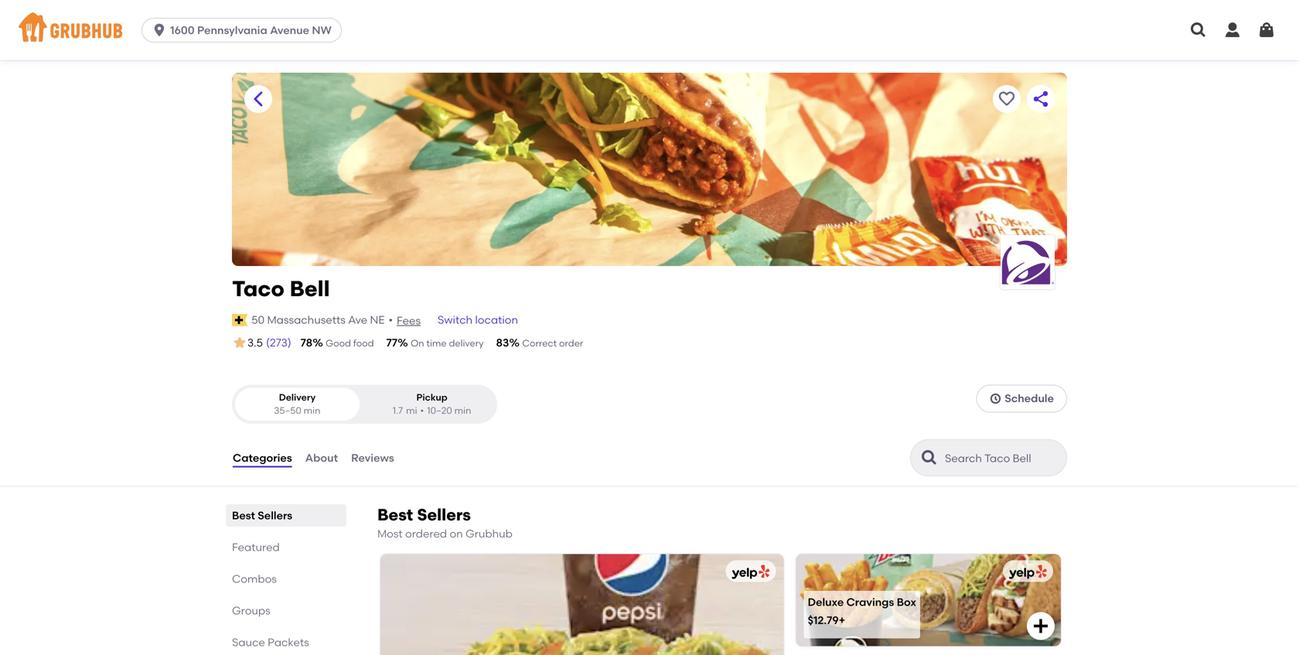 Task type: locate. For each thing, give the bounding box(es) containing it.
option group
[[232, 385, 497, 424]]

pickup
[[417, 392, 448, 403]]

caret left icon image
[[249, 90, 268, 108]]

best inside best sellers most ordered on grubhub
[[378, 505, 413, 525]]

•
[[389, 313, 393, 327], [421, 405, 424, 416]]

• right mi
[[421, 405, 424, 416]]

combos
[[232, 573, 277, 586]]

sellers up featured
[[258, 509, 293, 522]]

best
[[378, 505, 413, 525], [232, 509, 255, 522]]

$12.79
[[808, 614, 839, 627]]

1 vertical spatial •
[[421, 405, 424, 416]]

78
[[301, 336, 313, 349]]

deluxe
[[808, 596, 844, 609]]

svg image
[[1190, 21, 1208, 39], [152, 22, 167, 38]]

0 horizontal spatial svg image
[[152, 22, 167, 38]]

83
[[496, 336, 509, 349]]

• fees
[[389, 313, 421, 327]]

featured
[[232, 541, 280, 554]]

delivery
[[449, 338, 484, 349]]

fees button
[[396, 312, 422, 330]]

sellers up on
[[417, 505, 471, 525]]

taco bell
[[232, 276, 330, 302]]

schedule
[[1005, 392, 1054, 405]]

0 horizontal spatial •
[[389, 313, 393, 327]]

10–20
[[427, 405, 452, 416]]

pennsylvania
[[197, 24, 268, 37]]

2 min from the left
[[455, 405, 471, 416]]

switch location
[[438, 313, 518, 327]]

main navigation navigation
[[0, 0, 1300, 60]]

delivery 35–50 min
[[274, 392, 321, 416]]

1 min from the left
[[304, 405, 321, 416]]

yelp image for featured
[[729, 565, 770, 580]]

1 horizontal spatial •
[[421, 405, 424, 416]]

(273)
[[266, 336, 291, 349]]

0 horizontal spatial yelp image
[[729, 565, 770, 580]]

taco
[[232, 276, 285, 302]]

0 vertical spatial •
[[389, 313, 393, 327]]

best up most at the left
[[378, 505, 413, 525]]

50 massachusetts ave ne button
[[251, 312, 386, 329]]

min inside pickup 1.7 mi • 10–20 min
[[455, 405, 471, 416]]

0 horizontal spatial sellers
[[258, 509, 293, 522]]

ordered
[[405, 527, 447, 540]]

subscription pass image
[[232, 314, 248, 326]]

1 horizontal spatial sellers
[[417, 505, 471, 525]]

save this restaurant button
[[993, 85, 1021, 113]]

1600 pennsylvania avenue nw button
[[142, 18, 348, 43]]

deluxe cravings box $12.79 +
[[808, 596, 917, 627]]

• inside pickup 1.7 mi • 10–20 min
[[421, 405, 424, 416]]

ne
[[370, 313, 385, 327]]

min down delivery
[[304, 405, 321, 416]]

1 horizontal spatial best
[[378, 505, 413, 525]]

most
[[378, 527, 403, 540]]

ave
[[348, 313, 368, 327]]

option group containing delivery 35–50 min
[[232, 385, 497, 424]]

0 horizontal spatial best
[[232, 509, 255, 522]]

1 horizontal spatial yelp image
[[1007, 565, 1048, 580]]

yelp image
[[729, 565, 770, 580], [1007, 565, 1048, 580]]

0 horizontal spatial min
[[304, 405, 321, 416]]

77
[[386, 336, 398, 349]]

svg image
[[1224, 21, 1242, 39], [1258, 21, 1277, 39], [990, 392, 1002, 405], [1032, 617, 1051, 635]]

2 yelp image from the left
[[1007, 565, 1048, 580]]

1 yelp image from the left
[[729, 565, 770, 580]]

sauce packets
[[232, 636, 309, 649]]

correct order
[[522, 338, 584, 349]]

save this restaurant image
[[998, 90, 1017, 108]]

best up featured
[[232, 509, 255, 522]]

on
[[411, 338, 424, 349]]

1 horizontal spatial min
[[455, 405, 471, 416]]

nw
[[312, 24, 332, 37]]

sellers
[[417, 505, 471, 525], [258, 509, 293, 522]]

• right ne
[[389, 313, 393, 327]]

groups
[[232, 604, 271, 617]]

about
[[305, 451, 338, 465]]

min right 10–20
[[455, 405, 471, 416]]

min
[[304, 405, 321, 416], [455, 405, 471, 416]]

sellers inside best sellers most ordered on grubhub
[[417, 505, 471, 525]]

best sellers
[[232, 509, 293, 522]]

1600 pennsylvania avenue nw
[[170, 24, 332, 37]]

categories
[[233, 451, 292, 465]]



Task type: describe. For each thing, give the bounding box(es) containing it.
massachusetts
[[267, 313, 346, 327]]

fees
[[397, 314, 421, 327]]

box
[[897, 596, 917, 609]]

cravings
[[847, 596, 895, 609]]

on
[[450, 527, 463, 540]]

switch
[[438, 313, 473, 327]]

50 massachusetts ave ne
[[252, 313, 385, 327]]

best for best sellers
[[232, 509, 255, 522]]

1 horizontal spatial svg image
[[1190, 21, 1208, 39]]

1.7
[[393, 405, 403, 416]]

time
[[427, 338, 447, 349]]

share icon image
[[1032, 90, 1051, 108]]

svg image inside 1600 pennsylvania avenue nw "button"
[[152, 22, 167, 38]]

sauce
[[232, 636, 265, 649]]

about button
[[305, 430, 339, 486]]

1600
[[170, 24, 195, 37]]

packets
[[268, 636, 309, 649]]

avenue
[[270, 24, 309, 37]]

on time delivery
[[411, 338, 484, 349]]

taco bell logo image
[[1001, 239, 1055, 285]]

best sellers most ordered on grubhub
[[378, 505, 513, 540]]

best for best sellers most ordered on grubhub
[[378, 505, 413, 525]]

35–50
[[274, 405, 302, 416]]

switch location button
[[437, 312, 519, 329]]

reviews
[[351, 451, 394, 465]]

+
[[839, 614, 846, 627]]

sellers for best sellers most ordered on grubhub
[[417, 505, 471, 525]]

svg image inside schedule button
[[990, 392, 1002, 405]]

search icon image
[[921, 449, 939, 467]]

food
[[353, 338, 374, 349]]

Search Taco Bell search field
[[944, 451, 1062, 466]]

grubhub
[[466, 527, 513, 540]]

min inside delivery 35–50 min
[[304, 405, 321, 416]]

• inside • fees
[[389, 313, 393, 327]]

pickup 1.7 mi • 10–20 min
[[393, 392, 471, 416]]

delivery
[[279, 392, 316, 403]]

schedule button
[[977, 385, 1068, 413]]

yelp image for most ordered on grubhub
[[1007, 565, 1048, 580]]

categories button
[[232, 430, 293, 486]]

sellers for best sellers
[[258, 509, 293, 522]]

correct
[[522, 338, 557, 349]]

location
[[475, 313, 518, 327]]

star icon image
[[232, 335, 248, 351]]

order
[[559, 338, 584, 349]]

mi
[[406, 405, 417, 416]]

reviews button
[[351, 430, 395, 486]]

good
[[326, 338, 351, 349]]

bell
[[290, 276, 330, 302]]

50
[[252, 313, 265, 327]]

good food
[[326, 338, 374, 349]]

3.5
[[248, 336, 263, 349]]



Task type: vqa. For each thing, say whether or not it's contained in the screenshot.
"NW"
yes



